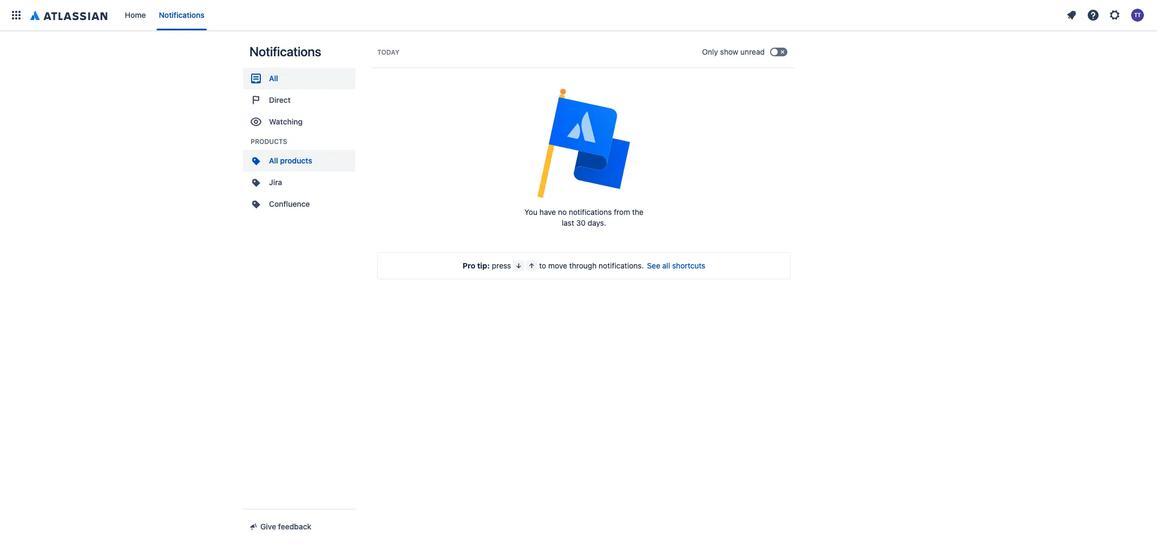 Task type: vqa. For each thing, say whether or not it's contained in the screenshot.
All products
yes



Task type: describe. For each thing, give the bounding box(es) containing it.
watching
[[269, 117, 303, 126]]

only
[[703, 47, 719, 56]]

all products
[[269, 156, 312, 165]]

you have no notifications from the last 30 days.
[[525, 208, 644, 227]]

home
[[125, 11, 146, 19]]

products
[[280, 156, 312, 165]]

notifications
[[569, 208, 612, 217]]

give feedback
[[261, 522, 312, 531]]

product image
[[250, 198, 263, 211]]

pro tip: press
[[463, 261, 511, 270]]

press
[[492, 261, 511, 270]]

no
[[558, 208, 567, 217]]

feedback
[[278, 522, 312, 531]]

home button
[[121, 6, 150, 24]]

see
[[648, 261, 661, 270]]

have
[[540, 208, 556, 217]]

arrow down image
[[515, 262, 523, 270]]

see all shortcuts
[[648, 261, 706, 270]]

30
[[577, 219, 586, 227]]

all products button
[[243, 150, 356, 172]]

today
[[377, 48, 400, 56]]

through
[[570, 261, 597, 270]]

product image for all products
[[250, 154, 263, 167]]

appswitcher icon image
[[10, 9, 23, 22]]

pro
[[463, 261, 476, 270]]

you
[[525, 208, 538, 217]]

last
[[562, 219, 575, 227]]

banner containing home
[[0, 0, 1158, 30]]

arrow up image
[[528, 262, 536, 270]]

all for all
[[269, 74, 278, 83]]

direct
[[269, 96, 291, 105]]

watching button
[[243, 111, 356, 133]]

all button
[[243, 68, 356, 89]]

product image for jira
[[250, 176, 263, 189]]

any image
[[250, 72, 263, 85]]

show
[[721, 47, 739, 56]]

notifications.
[[599, 261, 644, 270]]

watching image
[[250, 115, 263, 128]]



Task type: locate. For each thing, give the bounding box(es) containing it.
days.
[[588, 219, 607, 227]]

confluence button
[[243, 193, 356, 215]]

2 all from the top
[[269, 156, 278, 165]]

only show unread
[[703, 47, 765, 56]]

notifications inside button
[[159, 11, 205, 19]]

unread
[[741, 47, 765, 56]]

1 vertical spatial product image
[[250, 176, 263, 189]]

all
[[269, 74, 278, 83], [269, 156, 278, 165]]

all down products
[[269, 156, 278, 165]]

products
[[251, 138, 287, 145]]

give feedback button
[[243, 518, 318, 536]]

direct image
[[250, 94, 263, 107]]

the
[[633, 208, 644, 217]]

to
[[540, 261, 547, 270]]

product image inside jira "button"
[[250, 176, 263, 189]]

product image left jira
[[250, 176, 263, 189]]

atlassian image
[[30, 9, 108, 22], [30, 9, 108, 22]]

all right any image
[[269, 74, 278, 83]]

banner
[[0, 0, 1158, 30]]

shortcuts
[[673, 261, 706, 270]]

1 all from the top
[[269, 74, 278, 83]]

confluence
[[269, 200, 310, 209]]

home element
[[6, 0, 1063, 30]]

0 vertical spatial all
[[269, 74, 278, 83]]

from
[[614, 208, 631, 217]]

product image
[[250, 154, 263, 167], [250, 176, 263, 189]]

product image inside button
[[250, 154, 263, 167]]

product image down products
[[250, 154, 263, 167]]

tip:
[[478, 261, 490, 270]]

direct button
[[243, 89, 356, 111]]

settings icon image
[[1109, 9, 1122, 22]]

notifications button
[[155, 6, 209, 24]]

2 product image from the top
[[250, 176, 263, 189]]

see all shortcuts button
[[648, 261, 706, 271]]

feedback image
[[250, 523, 258, 531]]

0 vertical spatial notifications
[[159, 11, 205, 19]]

jira button
[[243, 172, 356, 193]]

1 horizontal spatial notifications
[[250, 44, 321, 59]]

move
[[549, 261, 568, 270]]

notifications
[[159, 11, 205, 19], [250, 44, 321, 59]]

0 horizontal spatial notifications
[[159, 11, 205, 19]]

give
[[261, 522, 276, 531]]

to move through notifications.
[[540, 261, 644, 270]]

help icon image
[[1088, 9, 1101, 22]]

all for all products
[[269, 156, 278, 165]]

1 vertical spatial all
[[269, 156, 278, 165]]

notifications image
[[1066, 9, 1079, 22]]

1 vertical spatial notifications
[[250, 44, 321, 59]]

notifications up all button
[[250, 44, 321, 59]]

jira
[[269, 178, 282, 187]]

0 vertical spatial product image
[[250, 154, 263, 167]]

1 product image from the top
[[250, 154, 263, 167]]

all
[[663, 261, 671, 270]]

notifications right home
[[159, 11, 205, 19]]



